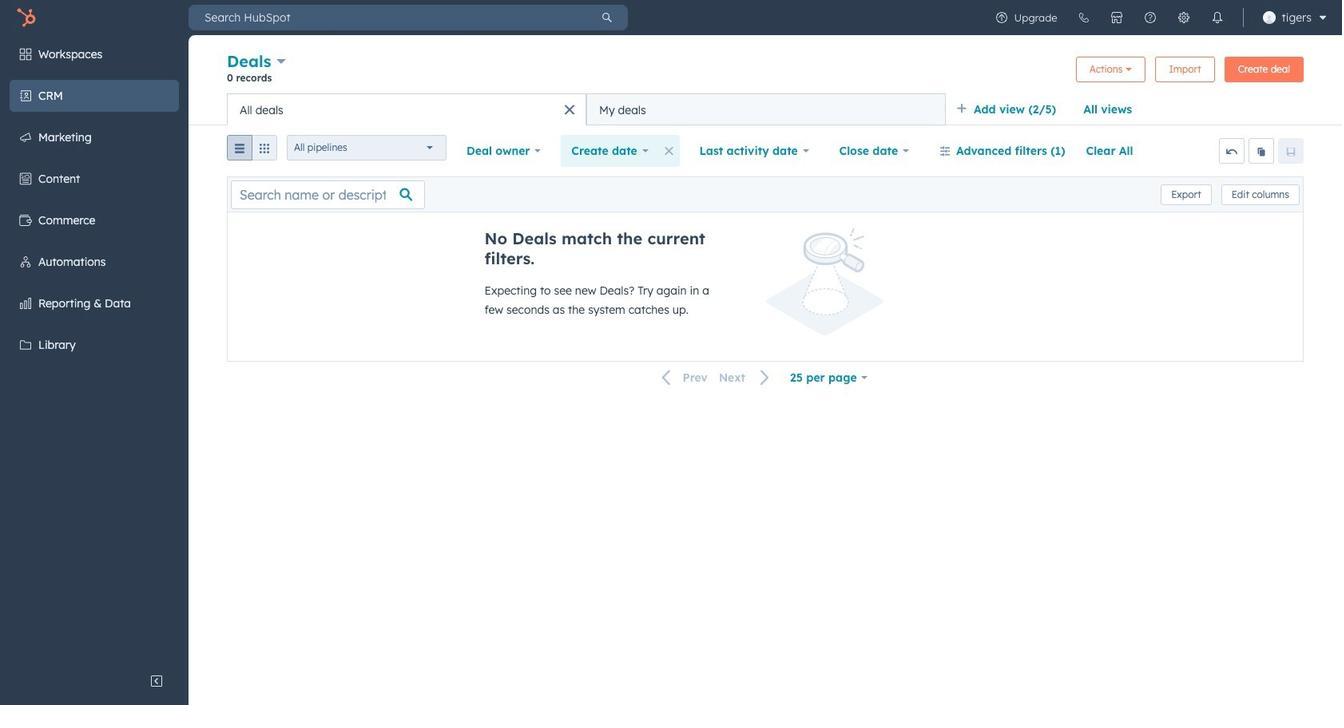 Task type: vqa. For each thing, say whether or not it's contained in the screenshot.
'Marketplaces' image
yes



Task type: describe. For each thing, give the bounding box(es) containing it.
0 horizontal spatial menu
[[0, 35, 189, 666]]

1 horizontal spatial menu
[[985, 0, 1333, 35]]

Search HubSpot search field
[[189, 5, 587, 30]]



Task type: locate. For each thing, give the bounding box(es) containing it.
banner
[[227, 50, 1304, 94]]

help image
[[1144, 11, 1157, 24]]

Search name or description search field
[[231, 180, 425, 209]]

menu
[[985, 0, 1333, 35], [0, 35, 189, 666]]

group
[[227, 135, 277, 167]]

pagination navigation
[[653, 368, 780, 389]]

notifications image
[[1211, 11, 1224, 24]]

settings image
[[1178, 11, 1191, 24]]

marketplaces image
[[1111, 11, 1123, 24]]

howard n/a image
[[1263, 11, 1276, 24]]



